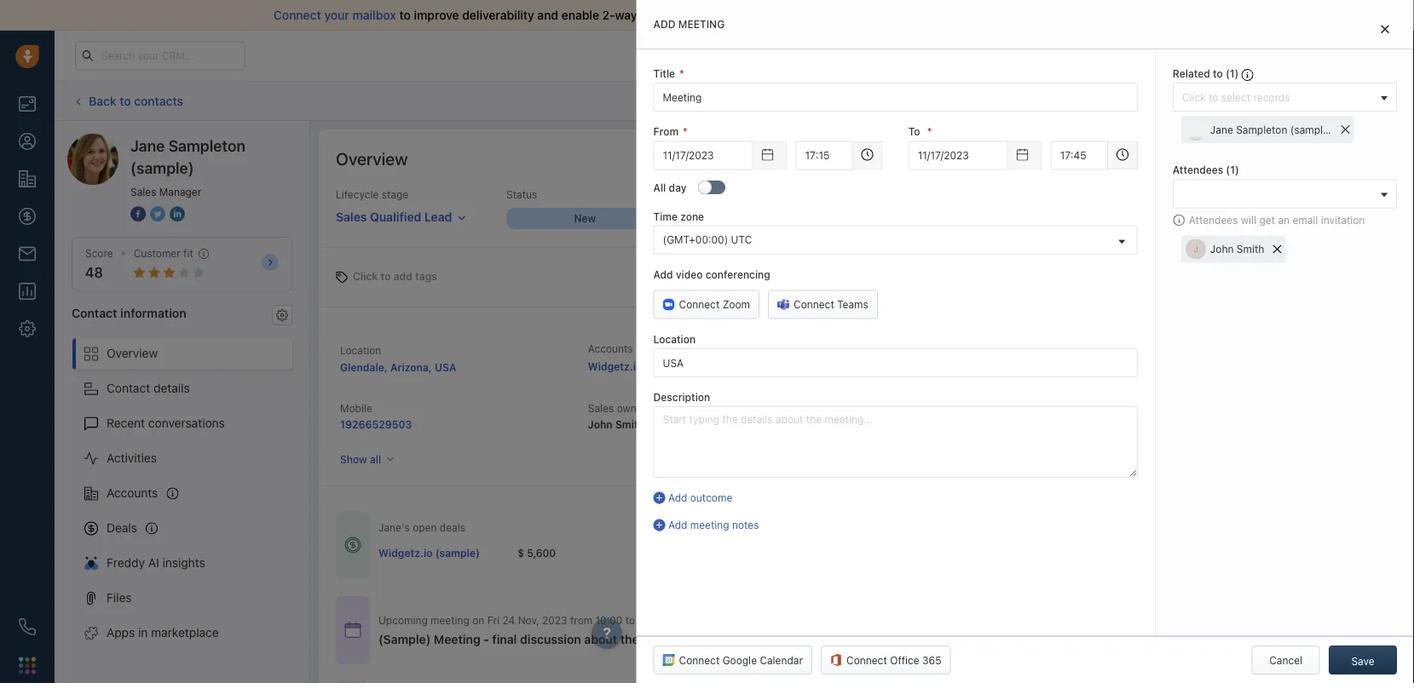 Task type: describe. For each thing, give the bounding box(es) containing it.
smith inside sales owner john smith
[[615, 419, 645, 431]]

connect office 365
[[846, 655, 941, 667]]

1 vertical spatial smith
[[1120, 395, 1147, 407]]

add deal button
[[1252, 87, 1329, 115]]

new
[[574, 213, 596, 225]]

/ for won
[[1305, 213, 1308, 225]]

details for contact details
[[153, 381, 190, 396]]

Location text field
[[653, 348, 1138, 377]]

sampleton inside dialog
[[1236, 124, 1287, 136]]

attendees for attendees will get an email invitation
[[1189, 214, 1238, 226]]

won / churned button
[[1241, 209, 1388, 229]]

11
[[836, 419, 846, 431]]

connect zoom button
[[653, 290, 759, 319]]

location glendale, arizona, usa
[[340, 344, 456, 373]]

explore plans link
[[1083, 45, 1168, 66]]

1 vertical spatial sampleton
[[168, 136, 245, 155]]

cancel
[[1269, 655, 1302, 667]]

new link
[[506, 208, 653, 229]]

all
[[370, 454, 381, 465]]

add meeting notes
[[668, 520, 759, 532]]

status
[[506, 189, 537, 201]]

$ 5,600
[[518, 547, 556, 559]]

freddy ai insights
[[107, 556, 205, 570]]

lost
[[1193, 213, 1214, 225]]

add deal
[[1278, 95, 1320, 107]]

john inside dialog
[[1210, 243, 1234, 255]]

lead
[[424, 210, 452, 224]]

(sample) down deals at the bottom left of page
[[435, 547, 480, 559]]

connect for connect office 365
[[846, 655, 887, 667]]

won / churned
[[1281, 213, 1354, 225]]

at
[[877, 403, 886, 415]]

to inside scheduled a meeting later with jane to discuss the requirements
[[1271, 357, 1281, 369]]

0 vertical spatial overview
[[336, 148, 408, 168]]

lifecycle
[[336, 189, 379, 201]]

add for add deal
[[1278, 95, 1297, 107]]

jane's
[[378, 522, 410, 534]]

widgetz.io (sample) link inside 'row'
[[378, 546, 480, 561]]

apps in marketplace
[[107, 626, 219, 640]]

contact for contact details
[[107, 381, 150, 396]]

1 vertical spatial the
[[620, 633, 639, 647]]

mobile 19266529503
[[340, 403, 412, 431]]

office
[[890, 655, 919, 667]]

jane inside dialog
[[1210, 124, 1233, 136]]

churned
[[1311, 213, 1354, 225]]

24
[[502, 614, 515, 626]]

location for location glendale, arizona, usa
[[340, 344, 381, 356]]

click to add tags
[[353, 271, 437, 283]]

1 vertical spatial deal
[[642, 633, 666, 647]]

19266529503
[[340, 419, 412, 431]]

meeting for upcoming meeting on fri 24 nov, 2023 from 10:00 to 11:00
[[430, 614, 470, 626]]

connect for connect zoom
[[679, 299, 720, 311]]

contact details
[[107, 381, 190, 396]]

won / churned link
[[1241, 209, 1388, 229]]

teams
[[837, 299, 868, 311]]

open
[[413, 522, 437, 534]]

add meeting notes link
[[653, 518, 1138, 533]]

click
[[353, 271, 378, 283]]

close image
[[1381, 24, 1389, 34]]

time
[[653, 210, 678, 222]]

1 vertical spatial 1
[[1230, 164, 1235, 176]]

a
[[1147, 357, 1153, 369]]

nov,
[[518, 614, 539, 626]]

10:00
[[595, 614, 623, 626]]

details for view details
[[1022, 624, 1054, 636]]

twitter circled image
[[150, 205, 165, 223]]

/ for negotiation
[[1187, 213, 1190, 225]]

1 vertical spatial in
[[138, 626, 148, 640]]

add for add meeting
[[653, 18, 676, 30]]

0 horizontal spatial overview
[[107, 347, 158, 361]]

(sample)
[[378, 633, 431, 647]]

add video conferencing
[[653, 269, 770, 280]]

freshworks switcher image
[[19, 657, 36, 674]]

1 horizontal spatial container_wx8msf4aqz5i3rn1 image
[[668, 634, 680, 646]]

(sample) meeting - final discussion about the deal
[[378, 633, 666, 647]]

from
[[570, 614, 593, 626]]

linkedin circled image
[[170, 205, 185, 223]]

customer
[[134, 248, 180, 260]]

view
[[996, 624, 1019, 636]]

0 horizontal spatial jane
[[130, 136, 165, 155]]

marketplace
[[151, 626, 219, 640]]

add for add meeting notes
[[668, 520, 687, 532]]

1 ) from the top
[[1235, 68, 1239, 80]]

connect zoom
[[679, 299, 750, 311]]

show
[[340, 454, 367, 465]]

recent conversations
[[107, 416, 225, 430]]

about
[[584, 633, 617, 647]]

widgetz.io (sample)
[[378, 547, 480, 559]]

connect your mailbox to improve deliverability and enable 2-way sync of email conversations.
[[274, 8, 800, 22]]

Start typing the details about the meeting... text field
[[653, 407, 1138, 478]]

discuss
[[1283, 357, 1320, 369]]

improve
[[414, 8, 459, 22]]

video
[[676, 269, 703, 280]]

(gmt+00:00)
[[663, 234, 728, 246]]

negotiation / lost link
[[1094, 209, 1241, 229]]

owner
[[617, 403, 646, 415]]

phone image
[[19, 619, 36, 636]]

mng settings image
[[276, 309, 288, 321]]

negotiation / lost button
[[1094, 209, 1241, 229]]

48 button
[[85, 265, 103, 281]]

sales for sales manager
[[130, 186, 156, 198]]

back to contacts
[[89, 94, 183, 108]]

connect for connect teams
[[794, 299, 834, 311]]

attendees ( 1 )
[[1173, 164, 1239, 176]]

of
[[670, 8, 681, 22]]

requirements
[[1093, 371, 1157, 383]]

meeting for add meeting
[[678, 18, 725, 30]]

connect for connect google calendar
[[679, 655, 720, 667]]

0 vertical spatial widgetz.io (sample) link
[[588, 361, 689, 373]]

negotiation
[[1126, 213, 1184, 225]]

(sample) inside dialog
[[1290, 124, 1333, 136]]

view details link
[[987, 615, 1062, 646]]

related to ( 1 )
[[1173, 68, 1242, 80]]

notes
[[732, 520, 759, 532]]

to right mailbox
[[399, 8, 411, 22]]

add for add video conferencing
[[653, 269, 673, 280]]

the inside scheduled a meeting later with jane to discuss the requirements
[[1323, 357, 1338, 369]]

all
[[653, 181, 666, 193]]

on
[[472, 614, 484, 626]]

mobile
[[340, 403, 372, 415]]

to
[[908, 126, 920, 138]]

title
[[653, 68, 675, 80]]

customer fit
[[134, 248, 193, 260]]

information
[[120, 306, 186, 320]]

all day
[[653, 181, 687, 193]]

location for location
[[653, 333, 696, 345]]

conversations
[[148, 416, 225, 430]]

zoom
[[722, 299, 750, 311]]

1 vertical spatial widgetz.io
[[378, 547, 433, 559]]

days inside "created at 11 days ago"
[[849, 419, 872, 431]]



Task type: locate. For each thing, give the bounding box(es) containing it.
john down requirements
[[1093, 395, 1117, 407]]

deal
[[1300, 95, 1320, 107], [642, 633, 666, 647]]

tab panel containing add meeting
[[636, 0, 1414, 684]]

scheduled a meeting later with jane to discuss the requirements
[[1093, 357, 1338, 383]]

1 horizontal spatial days
[[1039, 50, 1060, 61]]

later
[[1197, 357, 1219, 369]]

sampleton up the manager
[[168, 136, 245, 155]]

11:00
[[638, 614, 663, 626]]

connect left "your"
[[274, 8, 321, 22]]

email inside dialog
[[1293, 214, 1318, 226]]

row
[[378, 536, 932, 571]]

0 vertical spatial (
[[1226, 68, 1230, 80]]

smith down requirements
[[1120, 395, 1147, 407]]

( up attendees will get an email invitation
[[1226, 164, 1230, 176]]

john down accounts widgetz.io (sample)
[[588, 419, 613, 431]]

0 vertical spatial attendees
[[1173, 164, 1223, 176]]

score
[[85, 248, 113, 260]]

usa
[[435, 361, 456, 373]]

widgetz.io (sample) link
[[588, 361, 689, 373], [378, 546, 480, 561]]

1 vertical spatial john smith
[[1093, 395, 1147, 407]]

manager
[[159, 186, 201, 198]]

location up glendale, on the bottom left of page
[[340, 344, 381, 356]]

container_wx8msf4aqz5i3rn1 image left "upcoming"
[[344, 622, 361, 639]]

add meeting
[[653, 18, 725, 30]]

in right apps at the bottom of page
[[138, 626, 148, 640]]

0 vertical spatial john
[[1210, 243, 1234, 255]]

2 ) from the top
[[1235, 164, 1239, 176]]

connect left the teams
[[794, 299, 834, 311]]

accounts inside accounts widgetz.io (sample)
[[588, 343, 633, 355]]

overview up lifecycle stage
[[336, 148, 408, 168]]

sales left 'activities'
[[1146, 95, 1172, 107]]

accounts for accounts
[[107, 486, 158, 500]]

days right 21
[[1039, 50, 1060, 61]]

accounts up owner
[[588, 343, 633, 355]]

widgetz.io (sample) link down open
[[378, 546, 480, 561]]

1 vertical spatial widgetz.io (sample) link
[[378, 546, 480, 561]]

2 vertical spatial john
[[588, 419, 613, 431]]

sales for sales qualified lead
[[336, 210, 367, 224]]

1 horizontal spatial sampleton
[[1236, 124, 1287, 136]]

john smith down requirements
[[1093, 395, 1147, 407]]

add inside add outcome link
[[668, 492, 687, 504]]

1 vertical spatial )
[[1235, 164, 1239, 176]]

connect google calendar
[[679, 655, 803, 667]]

location inside dialog
[[653, 333, 696, 345]]

facebook circled image
[[130, 205, 146, 223]]

0 horizontal spatial email
[[684, 8, 715, 22]]

with
[[1222, 357, 1242, 369]]

arizona,
[[390, 361, 432, 373]]

meeting inside scheduled a meeting later with jane to discuss the requirements
[[1156, 357, 1195, 369]]

0 horizontal spatial deal
[[642, 633, 666, 647]]

-- text field
[[653, 141, 753, 170]]

add for add outcome
[[668, 492, 687, 504]]

attendees up the lost
[[1173, 164, 1223, 176]]

1 horizontal spatial john smith
[[1210, 243, 1264, 255]]

1 horizontal spatial overview
[[336, 148, 408, 168]]

days down created at the right of the page
[[849, 419, 872, 431]]

your trial ends in 21 days
[[948, 50, 1060, 61]]

description
[[653, 392, 710, 403]]

0 horizontal spatial the
[[620, 633, 639, 647]]

location down connect zoom button
[[653, 333, 696, 345]]

recent
[[107, 416, 145, 430]]

ai
[[148, 556, 159, 570]]

contact
[[72, 306, 117, 320], [107, 381, 150, 396]]

row containing widgetz.io (sample)
[[378, 536, 932, 571]]

an
[[1278, 214, 1290, 226]]

) right related
[[1235, 68, 1239, 80]]

attendees for attendees ( 1 )
[[1173, 164, 1223, 176]]

jane down contacts
[[130, 136, 165, 155]]

2 / from the left
[[1305, 213, 1308, 225]]

1 horizontal spatial the
[[1323, 357, 1338, 369]]

connect inside connect office 365 button
[[846, 655, 887, 667]]

0 horizontal spatial jane sampleton (sample)
[[130, 136, 245, 177]]

jane down 'activities'
[[1210, 124, 1233, 136]]

jane sampleton (sample) up the manager
[[130, 136, 245, 177]]

score 48
[[85, 248, 113, 281]]

sales for sales activities
[[1146, 95, 1172, 107]]

0 horizontal spatial accounts
[[107, 486, 158, 500]]

1 / from the left
[[1187, 213, 1190, 225]]

connect left google on the bottom right of the page
[[679, 655, 720, 667]]

/ inside button
[[1187, 213, 1190, 225]]

1 vertical spatial john
[[1093, 395, 1117, 407]]

sales up facebook circled icon
[[130, 186, 156, 198]]

0 horizontal spatial in
[[138, 626, 148, 640]]

to inside back to contacts link
[[120, 94, 131, 108]]

to left 11:00
[[625, 614, 635, 626]]

sales
[[1146, 95, 1172, 107], [130, 186, 156, 198], [336, 210, 367, 224], [588, 403, 614, 415]]

details up the recent conversations
[[153, 381, 190, 396]]

1 horizontal spatial /
[[1305, 213, 1308, 225]]

connect down video
[[679, 299, 720, 311]]

2 horizontal spatial john
[[1210, 243, 1234, 255]]

0 horizontal spatial john smith
[[1093, 395, 1147, 407]]

1 vertical spatial attendees
[[1189, 214, 1238, 226]]

meeting for add meeting notes
[[690, 520, 729, 532]]

and
[[537, 8, 558, 22]]

0 vertical spatial sampleton
[[1236, 124, 1287, 136]]

utc
[[731, 234, 752, 246]]

(sample) up description
[[645, 361, 689, 373]]

2 horizontal spatial smith
[[1237, 243, 1264, 255]]

email right an
[[1293, 214, 1318, 226]]

created
[[836, 403, 874, 415]]

add
[[653, 18, 676, 30], [1278, 95, 1297, 107], [653, 269, 673, 280], [668, 492, 687, 504], [668, 520, 687, 532]]

email right of
[[684, 8, 715, 22]]

smith down will
[[1237, 243, 1264, 255]]

meeting
[[434, 633, 480, 647]]

upcoming meeting on fri 24 nov, 2023 from 10:00 to 11:00
[[378, 614, 663, 626]]

0 vertical spatial jane sampleton (sample)
[[1210, 124, 1333, 136]]

smith inside tab panel
[[1237, 243, 1264, 255]]

jane right with
[[1245, 357, 1268, 369]]

0 vertical spatial days
[[1039, 50, 1060, 61]]

1 horizontal spatial email
[[1293, 214, 1318, 226]]

connect google calendar button
[[653, 646, 812, 675]]

to inside tab panel
[[1213, 68, 1223, 80]]

in left 21
[[1015, 50, 1023, 61]]

1 horizontal spatial smith
[[1120, 395, 1147, 407]]

0 vertical spatial smith
[[1237, 243, 1264, 255]]

john down the lost
[[1210, 243, 1234, 255]]

1 right related
[[1230, 68, 1235, 80]]

(sample) inside accounts widgetz.io (sample)
[[645, 361, 689, 373]]

tab panel
[[636, 0, 1414, 684]]

1 horizontal spatial john
[[1093, 395, 1117, 407]]

deal inside add deal button
[[1300, 95, 1320, 107]]

stage
[[382, 189, 408, 201]]

21
[[1026, 50, 1036, 61]]

0 horizontal spatial widgetz.io
[[378, 547, 433, 559]]

widgetz.io (sample) link up owner
[[588, 361, 689, 373]]

connect teams
[[794, 299, 868, 311]]

john smith inside dialog
[[1210, 243, 1264, 255]]

1 vertical spatial jane sampleton (sample)
[[130, 136, 245, 177]]

0 horizontal spatial widgetz.io (sample) link
[[378, 546, 480, 561]]

accounts
[[588, 343, 633, 355], [107, 486, 158, 500]]

1 horizontal spatial widgetz.io
[[588, 361, 642, 373]]

0 vertical spatial )
[[1235, 68, 1239, 80]]

explore
[[1092, 49, 1129, 61]]

widgetz.io inside accounts widgetz.io (sample)
[[588, 361, 642, 373]]

0 vertical spatial the
[[1323, 357, 1338, 369]]

sampleton down click to select records search box
[[1236, 124, 1287, 136]]

connect left office
[[846, 655, 887, 667]]

19266529503 link
[[340, 419, 412, 431]]

days
[[1039, 50, 1060, 61], [849, 419, 872, 431]]

ago
[[875, 419, 894, 431]]

invitation
[[1321, 214, 1365, 226]]

contact up the recent
[[107, 381, 150, 396]]

connect inside connect teams button
[[794, 299, 834, 311]]

jane inside scheduled a meeting later with jane to discuss the requirements
[[1245, 357, 1268, 369]]

2 horizontal spatial jane
[[1245, 357, 1268, 369]]

overview up "contact details"
[[107, 347, 158, 361]]

)
[[1235, 68, 1239, 80], [1235, 164, 1239, 176]]

Click to select records search field
[[1178, 89, 1375, 107]]

explore plans
[[1092, 49, 1158, 61]]

tags
[[415, 271, 437, 283]]

sales down lifecycle
[[336, 210, 367, 224]]

files
[[107, 591, 132, 605]]

0 horizontal spatial /
[[1187, 213, 1190, 225]]

accounts for accounts widgetz.io (sample)
[[588, 343, 633, 355]]

1 vertical spatial (
[[1226, 164, 1230, 176]]

1 vertical spatial overview
[[107, 347, 158, 361]]

the right discuss
[[1323, 357, 1338, 369]]

add inside the add meeting notes link
[[668, 520, 687, 532]]

meeting up "meeting"
[[430, 614, 470, 626]]

-
[[483, 633, 489, 647]]

0 horizontal spatial smith
[[615, 419, 645, 431]]

2 vertical spatial smith
[[615, 419, 645, 431]]

Title text field
[[653, 83, 1138, 112]]

) up attendees will get an email invitation
[[1235, 164, 1239, 176]]

meeting right sync
[[678, 18, 725, 30]]

related
[[1173, 68, 1210, 80]]

1 horizontal spatial deal
[[1300, 95, 1320, 107]]

(sample) up sales manager
[[130, 159, 194, 177]]

get
[[1259, 214, 1275, 226]]

sales left owner
[[588, 403, 614, 415]]

to right related
[[1213, 68, 1223, 80]]

jane sampleton (sample) inside dialog
[[1210, 124, 1333, 136]]

the
[[1323, 357, 1338, 369], [620, 633, 639, 647]]

1 horizontal spatial jane sampleton (sample)
[[1210, 124, 1333, 136]]

0 vertical spatial deal
[[1300, 95, 1320, 107]]

2-
[[602, 8, 615, 22]]

(sample) down add deal
[[1290, 124, 1333, 136]]

connect inside connect zoom button
[[679, 299, 720, 311]]

to right back at the top
[[120, 94, 131, 108]]

ends
[[991, 50, 1013, 61]]

to left discuss
[[1271, 357, 1281, 369]]

1 vertical spatial jane
[[130, 136, 165, 155]]

widgetz.io down jane's
[[378, 547, 433, 559]]

/ left the lost
[[1187, 213, 1190, 225]]

0 vertical spatial jane
[[1210, 124, 1233, 136]]

smith
[[1237, 243, 1264, 255], [1120, 395, 1147, 407], [615, 419, 645, 431]]

plans
[[1132, 49, 1158, 61]]

connect inside connect google calendar "button"
[[679, 655, 720, 667]]

0 vertical spatial in
[[1015, 50, 1023, 61]]

1
[[1230, 68, 1235, 80], [1230, 164, 1235, 176]]

0 vertical spatial contact
[[72, 306, 117, 320]]

2 vertical spatial jane
[[1245, 357, 1268, 369]]

sales inside sales owner john smith
[[588, 403, 614, 415]]

fri
[[487, 614, 500, 626]]

sales owner john smith
[[588, 403, 646, 431]]

accounts down 'activities'
[[107, 486, 158, 500]]

1 horizontal spatial jane
[[1210, 124, 1233, 136]]

2023
[[542, 614, 567, 626]]

sales activities
[[1146, 95, 1218, 107]]

(gmt+00:00) utc
[[663, 234, 752, 246]]

0 horizontal spatial days
[[849, 419, 872, 431]]

add outcome link
[[653, 491, 1138, 506]]

1 horizontal spatial widgetz.io (sample) link
[[588, 361, 689, 373]]

to left add on the left top
[[381, 271, 391, 283]]

meeting down outcome
[[690, 520, 729, 532]]

dialog containing add meeting
[[636, 0, 1414, 684]]

email image
[[1245, 49, 1257, 63]]

1 vertical spatial email
[[1293, 214, 1318, 226]]

john smith down will
[[1210, 243, 1264, 255]]

0 vertical spatial accounts
[[588, 343, 633, 355]]

1 horizontal spatial accounts
[[588, 343, 633, 355]]

attendees left will
[[1189, 214, 1238, 226]]

-- text field
[[908, 141, 1008, 170]]

contacts
[[134, 94, 183, 108]]

john inside sales owner john smith
[[588, 419, 613, 431]]

1 horizontal spatial location
[[653, 333, 696, 345]]

save button
[[1329, 646, 1397, 675]]

sales manager
[[130, 186, 201, 198]]

final
[[492, 633, 517, 647]]

jane sampleton (sample) down click to select records search box
[[1210, 124, 1333, 136]]

0 horizontal spatial sampleton
[[168, 136, 245, 155]]

accounts widgetz.io (sample)
[[588, 343, 689, 373]]

1 horizontal spatial details
[[1022, 624, 1054, 636]]

1 vertical spatial contact
[[107, 381, 150, 396]]

details right view
[[1022, 624, 1054, 636]]

1 vertical spatial accounts
[[107, 486, 158, 500]]

upcoming
[[378, 614, 428, 626]]

view details
[[996, 624, 1054, 636]]

0 vertical spatial email
[[684, 8, 715, 22]]

container_wx8msf4aqz5i3rn1 image up connect google calendar "button"
[[668, 634, 680, 646]]

1 vertical spatial days
[[849, 419, 872, 431]]

location inside location glendale, arizona, usa
[[340, 344, 381, 356]]

enable
[[561, 8, 599, 22]]

0 vertical spatial widgetz.io
[[588, 361, 642, 373]]

0 horizontal spatial john
[[588, 419, 613, 431]]

deliverability
[[462, 8, 534, 22]]

mailbox
[[352, 8, 396, 22]]

1 up attendees will get an email invitation
[[1230, 164, 1235, 176]]

phone element
[[10, 610, 44, 644]]

container_wx8msf4aqz5i3rn1 image
[[344, 622, 361, 639], [668, 634, 680, 646]]

meeting
[[678, 18, 725, 30], [1156, 357, 1195, 369], [690, 520, 729, 532], [430, 614, 470, 626]]

email
[[684, 8, 715, 22], [1293, 214, 1318, 226]]

back to contacts link
[[72, 88, 184, 114]]

0 vertical spatial john smith
[[1210, 243, 1264, 255]]

0 horizontal spatial details
[[153, 381, 190, 396]]

conferencing
[[705, 269, 770, 280]]

dialog
[[636, 0, 1414, 684]]

contact for contact information
[[72, 306, 117, 320]]

/ inside 'button'
[[1305, 213, 1308, 225]]

1 vertical spatial details
[[1022, 624, 1054, 636]]

0 vertical spatial details
[[153, 381, 190, 396]]

contact down 48 'button'
[[72, 306, 117, 320]]

/ right won
[[1305, 213, 1308, 225]]

smith down owner
[[615, 419, 645, 431]]

zone
[[680, 210, 704, 222]]

meeting right "a"
[[1156, 357, 1195, 369]]

0 horizontal spatial location
[[340, 344, 381, 356]]

Search your CRM... text field
[[75, 41, 245, 70]]

add outcome
[[668, 492, 732, 504]]

meeting inside the add meeting notes link
[[690, 520, 729, 532]]

scheduled
[[1093, 357, 1144, 369]]

add inside add deal button
[[1278, 95, 1297, 107]]

1 horizontal spatial in
[[1015, 50, 1023, 61]]

connect
[[274, 8, 321, 22], [679, 299, 720, 311], [794, 299, 834, 311], [679, 655, 720, 667], [846, 655, 887, 667]]

0 vertical spatial 1
[[1230, 68, 1235, 80]]

jane's open deals
[[378, 522, 465, 534]]

widgetz.io up owner
[[588, 361, 642, 373]]

sync
[[640, 8, 667, 22]]

( right related
[[1226, 68, 1230, 80]]

None text field
[[796, 141, 853, 170], [1051, 141, 1108, 170], [796, 141, 853, 170], [1051, 141, 1108, 170]]

the down the 10:00
[[620, 633, 639, 647]]

container_wx8msf4aqz5i3rn1 image
[[344, 537, 361, 554]]

0 horizontal spatial container_wx8msf4aqz5i3rn1 image
[[344, 622, 361, 639]]



Task type: vqa. For each thing, say whether or not it's contained in the screenshot.
"Description"
yes



